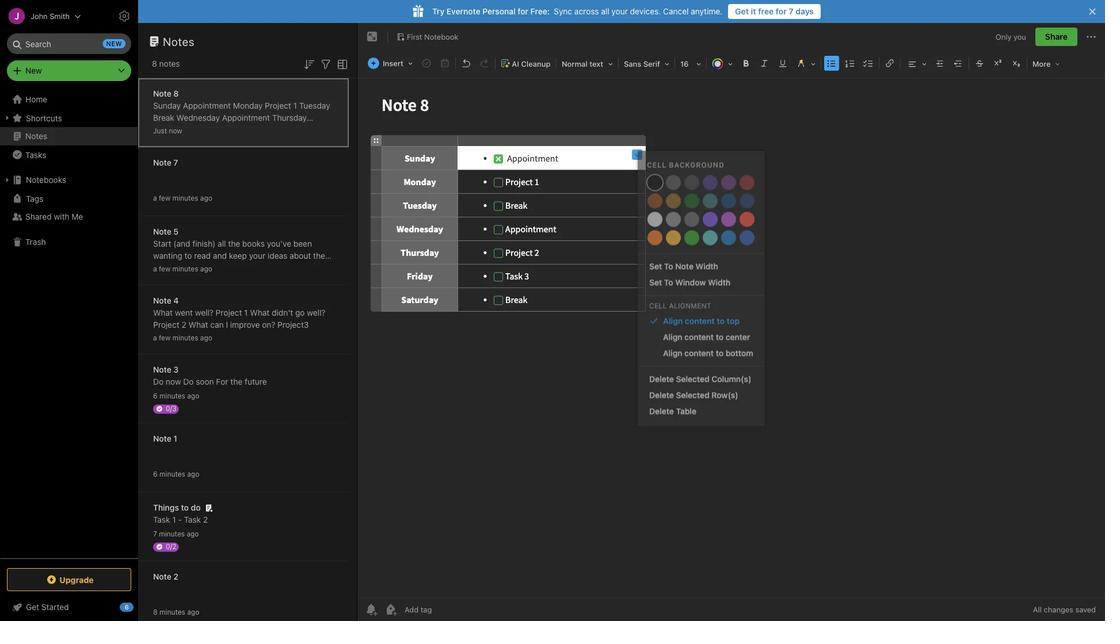 Task type: vqa. For each thing, say whether or not it's contained in the screenshot.


Task type: describe. For each thing, give the bounding box(es) containing it.
soon
[[196, 377, 214, 387]]

add filters image
[[319, 57, 333, 71]]

note for note 8
[[153, 89, 171, 98]]

book,
[[153, 275, 174, 285]]

john smith
[[31, 12, 70, 20]]

underline image
[[775, 55, 791, 71]]

2 horizontal spatial what
[[250, 308, 270, 318]]

Insert field
[[365, 55, 417, 71]]

across
[[574, 7, 599, 16]]

home link
[[0, 90, 138, 109]]

share
[[1045, 32, 1068, 41]]

your inside start (and finish) all the books you've been wanting to read and keep your ideas about them all in one place. tip: if you're reading a physical book, take pictu...
[[249, 251, 266, 261]]

Help and Learning task checklist field
[[0, 599, 138, 617]]

7 inside button
[[789, 7, 794, 16]]

tags button
[[0, 189, 138, 208]]

you're
[[236, 263, 259, 273]]

all
[[1033, 606, 1042, 615]]

now for do
[[166, 377, 181, 387]]

notes
[[159, 59, 180, 69]]

add tag image
[[384, 603, 398, 617]]

a up note 3
[[153, 334, 157, 342]]

View options field
[[333, 56, 349, 71]]

1 few from the top
[[159, 194, 171, 202]]

serif
[[643, 60, 660, 68]]

few for 5
[[159, 265, 171, 273]]

note 1
[[153, 434, 177, 444]]

do now do soon for the future
[[153, 377, 267, 387]]

shared
[[25, 212, 52, 222]]

note 3
[[153, 365, 179, 375]]

more
[[1033, 60, 1051, 68]]

text
[[590, 60, 603, 68]]

Search text field
[[15, 33, 123, 54]]

8 for notes
[[152, 59, 157, 69]]

trash link
[[0, 233, 138, 252]]

1 vertical spatial 8
[[174, 89, 179, 98]]

on?
[[262, 320, 275, 330]]

Note Editor text field
[[358, 78, 1105, 598]]

0 vertical spatial all
[[601, 7, 609, 16]]

1 horizontal spatial what
[[189, 320, 208, 330]]

1 inside what went well? project 1 what didn't go well? project 2 what can i improve on? project3
[[244, 308, 248, 318]]

friday
[[189, 125, 211, 135]]

a inside start (and finish) all the books you've been wanting to read and keep your ideas about them all in one place. tip: if you're reading a physical book, take pictu...
[[292, 263, 296, 273]]

things
[[153, 503, 179, 513]]

i
[[226, 320, 228, 330]]

indent image
[[932, 55, 948, 71]]

future
[[245, 377, 267, 387]]

normal text
[[562, 60, 603, 68]]

free:
[[531, 7, 550, 16]]

ago up pictu...
[[200, 265, 212, 273]]

note for note 1
[[153, 434, 171, 444]]

start
[[153, 239, 171, 249]]

tuesday
[[299, 101, 330, 111]]

do
[[191, 503, 201, 513]]

notes link
[[0, 127, 138, 146]]

sans
[[624, 60, 641, 68]]

2 inside sunday appointment monday project 1 tuesday break wednesday appointment thursday project 2 friday saturday
[[182, 125, 186, 135]]

bold image
[[738, 55, 754, 71]]

smith
[[50, 12, 70, 20]]

in
[[164, 263, 170, 273]]

minutes up take
[[172, 265, 198, 273]]

italic image
[[756, 55, 773, 71]]

More actions field
[[1085, 28, 1098, 46]]

first
[[407, 32, 422, 41]]

insert link image
[[882, 55, 898, 71]]

thursday
[[272, 113, 307, 123]]

1 inside sunday appointment monday project 1 tuesday break wednesday appointment thursday project 2 friday saturday
[[293, 101, 297, 111]]

note 4
[[153, 296, 179, 306]]

ai cleanup
[[512, 60, 551, 68]]

1 vertical spatial to
[[181, 503, 189, 513]]

notebooks link
[[0, 171, 138, 189]]

2 task from the left
[[184, 516, 201, 525]]

more actions image
[[1085, 30, 1098, 44]]

Account field
[[0, 5, 81, 28]]

note 7
[[153, 158, 178, 168]]

numbered list image
[[842, 55, 858, 71]]

changes
[[1044, 606, 1074, 615]]

project up i
[[216, 308, 242, 318]]

0/2
[[166, 543, 176, 551]]

been
[[294, 239, 312, 249]]

cleanup
[[521, 60, 551, 68]]

8 minutes ago
[[153, 609, 199, 617]]

go
[[295, 308, 305, 318]]

Sort options field
[[302, 56, 316, 71]]

minutes right the click to collapse image
[[159, 609, 185, 617]]

about
[[290, 251, 311, 261]]

finish)
[[192, 239, 216, 249]]

me
[[72, 212, 83, 222]]

insert
[[383, 59, 404, 68]]

devices.
[[630, 7, 661, 16]]

didn't
[[272, 308, 293, 318]]

john
[[31, 12, 48, 20]]

7 minutes ago
[[153, 530, 199, 539]]

get it free for 7 days button
[[728, 4, 821, 19]]

share button
[[1036, 28, 1078, 46]]

get for get started
[[26, 603, 39, 613]]

keep
[[229, 251, 247, 261]]

2 well? from the left
[[307, 308, 326, 318]]

1 a few minutes ago from the top
[[153, 194, 212, 202]]

free
[[758, 7, 774, 16]]

Add tag field
[[404, 605, 490, 615]]

ideas
[[268, 251, 287, 261]]

Font size field
[[676, 55, 705, 72]]

ago down can
[[200, 334, 212, 342]]

break
[[153, 113, 174, 123]]

went
[[175, 308, 193, 318]]

note for note 5
[[153, 227, 171, 237]]

to inside start (and finish) all the books you've been wanting to read and keep your ideas about them all in one place. tip: if you're reading a physical book, take pictu...
[[185, 251, 192, 261]]

sync
[[554, 7, 572, 16]]

8 for minutes
[[153, 609, 158, 617]]

Alignment field
[[902, 55, 931, 72]]

a left in
[[153, 265, 157, 273]]

just now
[[153, 127, 182, 135]]

sans serif
[[624, 60, 660, 68]]

project3
[[278, 320, 309, 330]]

just
[[153, 127, 167, 135]]

More field
[[1029, 55, 1064, 72]]

5
[[174, 227, 179, 237]]

note for note 4
[[153, 296, 171, 306]]

cancel
[[663, 7, 689, 16]]

1 horizontal spatial all
[[218, 239, 226, 249]]

0 vertical spatial notes
[[163, 35, 195, 48]]

subscript image
[[1009, 55, 1025, 71]]

upgrade
[[59, 576, 94, 585]]

1 horizontal spatial 7
[[174, 158, 178, 168]]

1 vertical spatial appointment
[[222, 113, 270, 123]]

physical
[[298, 263, 328, 273]]

tasks button
[[0, 146, 138, 164]]

undo image
[[458, 55, 474, 71]]

wednesday
[[177, 113, 220, 123]]

new
[[106, 40, 122, 47]]

minutes up things to do
[[159, 471, 185, 479]]

days
[[796, 7, 814, 16]]

you've
[[267, 239, 291, 249]]

them
[[313, 251, 332, 261]]

0 horizontal spatial what
[[153, 308, 173, 318]]

ago down soon at the bottom left
[[187, 392, 199, 400]]

Heading level field
[[558, 55, 617, 72]]

0 horizontal spatial notes
[[25, 132, 47, 141]]

with
[[54, 212, 69, 222]]



Task type: locate. For each thing, give the bounding box(es) containing it.
1 do from the left
[[153, 377, 164, 387]]

shared with me link
[[0, 208, 138, 226]]

all
[[601, 7, 609, 16], [218, 239, 226, 249], [153, 263, 161, 273]]

1 task from the left
[[153, 516, 170, 525]]

minutes up 0/2 at the left of page
[[159, 530, 185, 539]]

get for get it free for 7 days
[[735, 7, 749, 16]]

wanting
[[153, 251, 182, 261]]

minutes up 5
[[172, 194, 198, 202]]

only you
[[996, 32, 1026, 41]]

1 vertical spatial 6 minutes ago
[[153, 471, 199, 479]]

project down break
[[153, 125, 179, 135]]

-
[[178, 516, 182, 525]]

notebook
[[424, 32, 458, 41]]

2 note from the top
[[153, 158, 171, 168]]

project up 'thursday'
[[265, 101, 291, 111]]

one
[[172, 263, 186, 273]]

upgrade button
[[7, 569, 131, 592]]

only
[[996, 32, 1012, 41]]

7 down things
[[153, 530, 157, 539]]

new button
[[7, 60, 131, 81]]

note up the start
[[153, 227, 171, 237]]

note for note 7
[[153, 158, 171, 168]]

improve
[[230, 320, 260, 330]]

ago
[[200, 194, 212, 202], [200, 265, 212, 273], [200, 334, 212, 342], [187, 392, 199, 400], [187, 471, 199, 479], [187, 530, 199, 539], [187, 609, 199, 617]]

1 vertical spatial your
[[249, 251, 266, 261]]

for right free
[[776, 7, 787, 16]]

for
[[216, 377, 228, 387]]

minutes up 0/3
[[159, 392, 185, 400]]

0 vertical spatial your
[[612, 7, 628, 16]]

0 horizontal spatial for
[[518, 7, 528, 16]]

4 note from the top
[[153, 296, 171, 306]]

6 left the click to collapse image
[[125, 604, 129, 612]]

ago up finish)
[[200, 194, 212, 202]]

well? up can
[[195, 308, 214, 318]]

sunday appointment monday project 1 tuesday break wednesday appointment thursday project 2 friday saturday
[[153, 101, 330, 135]]

do left soon at the bottom left
[[183, 377, 194, 387]]

0 horizontal spatial do
[[153, 377, 164, 387]]

to down (and
[[185, 251, 192, 261]]

2 vertical spatial few
[[159, 334, 171, 342]]

16
[[680, 60, 689, 68]]

7 note from the top
[[153, 573, 171, 582]]

all changes saved
[[1033, 606, 1096, 615]]

a few minutes ago up 5
[[153, 194, 212, 202]]

2 horizontal spatial all
[[601, 7, 609, 16]]

new search field
[[15, 33, 125, 54]]

1 horizontal spatial do
[[183, 377, 194, 387]]

all left in
[[153, 263, 161, 273]]

8 left notes
[[152, 59, 157, 69]]

and
[[213, 251, 227, 261]]

appointment
[[183, 101, 231, 111], [222, 113, 270, 123]]

click to collapse image
[[134, 600, 142, 614]]

appointment up wednesday
[[183, 101, 231, 111]]

2 vertical spatial 8
[[153, 609, 158, 617]]

6 minutes ago up 0/3
[[153, 392, 199, 400]]

things to do
[[153, 503, 201, 513]]

note for note 3
[[153, 365, 171, 375]]

outdent image
[[950, 55, 967, 71]]

3 note from the top
[[153, 227, 171, 237]]

0 vertical spatial 6 minutes ago
[[153, 392, 199, 400]]

a few minutes ago for note 4
[[153, 334, 212, 342]]

6 inside help and learning task checklist "field"
[[125, 604, 129, 612]]

4
[[174, 296, 179, 306]]

ago up do
[[187, 471, 199, 479]]

0/3
[[166, 405, 177, 413]]

1 left "-"
[[172, 516, 176, 525]]

strikethrough image
[[972, 55, 988, 71]]

project down went
[[153, 320, 179, 330]]

1 vertical spatial all
[[218, 239, 226, 249]]

take
[[176, 275, 192, 285]]

home
[[25, 95, 47, 104]]

for inside the get it free for 7 days button
[[776, 7, 787, 16]]

2 horizontal spatial 7
[[789, 7, 794, 16]]

what went well? project 1 what didn't go well? project 2 what can i improve on? project3
[[153, 308, 326, 330]]

6 note from the top
[[153, 434, 171, 444]]

0 vertical spatial get
[[735, 7, 749, 16]]

7 left "days"
[[789, 7, 794, 16]]

0 horizontal spatial task
[[153, 516, 170, 525]]

(and
[[173, 239, 190, 249]]

expand notebooks image
[[3, 176, 12, 185]]

do down note 3
[[153, 377, 164, 387]]

few for 4
[[159, 334, 171, 342]]

first notebook
[[407, 32, 458, 41]]

now down 3
[[166, 377, 181, 387]]

for for free:
[[518, 7, 528, 16]]

2 vertical spatial a few minutes ago
[[153, 334, 212, 342]]

6 down note 3
[[153, 392, 158, 400]]

few up note 3
[[159, 334, 171, 342]]

1 horizontal spatial get
[[735, 7, 749, 16]]

first notebook button
[[393, 29, 462, 45]]

2
[[182, 125, 186, 135], [182, 320, 186, 330], [203, 516, 208, 525], [174, 573, 178, 582]]

2 vertical spatial 6
[[125, 604, 129, 612]]

trash
[[25, 237, 46, 247]]

3 few from the top
[[159, 334, 171, 342]]

0 vertical spatial now
[[169, 127, 182, 135]]

0 vertical spatial few
[[159, 194, 171, 202]]

for
[[518, 7, 528, 16], [776, 7, 787, 16]]

note for note 2
[[153, 573, 171, 582]]

the right for
[[230, 377, 243, 387]]

it
[[751, 7, 756, 16]]

now for just
[[169, 127, 182, 135]]

checklist image
[[861, 55, 877, 71]]

tasks
[[25, 150, 46, 160]]

tip:
[[213, 263, 227, 273]]

1 6 minutes ago from the top
[[153, 392, 199, 400]]

you
[[1014, 32, 1026, 41]]

0 horizontal spatial 7
[[153, 530, 157, 539]]

project
[[265, 101, 291, 111], [153, 125, 179, 135], [216, 308, 242, 318], [153, 320, 179, 330]]

your down books
[[249, 251, 266, 261]]

anytime.
[[691, 7, 723, 16]]

note left "4"
[[153, 296, 171, 306]]

6 minutes ago up things to do
[[153, 471, 199, 479]]

0 horizontal spatial get
[[26, 603, 39, 613]]

1 vertical spatial 7
[[174, 158, 178, 168]]

for for 7
[[776, 7, 787, 16]]

the up the keep
[[228, 239, 240, 249]]

1 vertical spatial few
[[159, 265, 171, 273]]

1 vertical spatial a few minutes ago
[[153, 265, 212, 273]]

1 horizontal spatial your
[[612, 7, 628, 16]]

1 vertical spatial the
[[230, 377, 243, 387]]

1 up 'thursday'
[[293, 101, 297, 111]]

Font family field
[[620, 55, 674, 72]]

ago down task 1 - task 2
[[187, 530, 199, 539]]

note
[[153, 89, 171, 98], [153, 158, 171, 168], [153, 227, 171, 237], [153, 296, 171, 306], [153, 365, 171, 375], [153, 434, 171, 444], [153, 573, 171, 582]]

a down the about
[[292, 263, 296, 273]]

started
[[41, 603, 69, 613]]

shared with me
[[25, 212, 83, 222]]

1
[[293, 101, 297, 111], [244, 308, 248, 318], [174, 434, 177, 444], [172, 516, 176, 525]]

what up on?
[[250, 308, 270, 318]]

note 2
[[153, 573, 178, 582]]

a
[[153, 194, 157, 202], [292, 263, 296, 273], [153, 265, 157, 273], [153, 334, 157, 342]]

0 vertical spatial 8
[[152, 59, 157, 69]]

2 vertical spatial 7
[[153, 530, 157, 539]]

1 vertical spatial 6
[[153, 471, 158, 479]]

5 note from the top
[[153, 365, 171, 375]]

3 a few minutes ago from the top
[[153, 334, 212, 342]]

expand note image
[[366, 30, 379, 44]]

1 vertical spatial notes
[[25, 132, 47, 141]]

a few minutes ago for note 5
[[153, 265, 212, 273]]

get inside help and learning task checklist "field"
[[26, 603, 39, 613]]

a few minutes ago down went
[[153, 334, 212, 342]]

note down 0/3
[[153, 434, 171, 444]]

note up sunday
[[153, 89, 171, 98]]

start (and finish) all the books you've been wanting to read and keep your ideas about them all in one place. tip: if you're reading a physical book, take pictu...
[[153, 239, 332, 285]]

2 few from the top
[[159, 265, 171, 273]]

your
[[612, 7, 628, 16], [249, 251, 266, 261]]

tags
[[26, 194, 43, 203]]

tree containing home
[[0, 90, 138, 558]]

0 vertical spatial to
[[185, 251, 192, 261]]

7
[[789, 7, 794, 16], [174, 158, 178, 168], [153, 530, 157, 539]]

try evernote personal for free: sync across all your devices. cancel anytime.
[[432, 7, 723, 16]]

note 5
[[153, 227, 179, 237]]

get it free for 7 days
[[735, 7, 814, 16]]

8 right the click to collapse image
[[153, 609, 158, 617]]

Add filters field
[[319, 56, 333, 71]]

well? right go
[[307, 308, 326, 318]]

1 horizontal spatial for
[[776, 7, 787, 16]]

1 note from the top
[[153, 89, 171, 98]]

8 notes
[[152, 59, 180, 69]]

ai cleanup button
[[497, 55, 555, 72]]

1 horizontal spatial well?
[[307, 308, 326, 318]]

minutes down went
[[172, 334, 198, 342]]

what down note 4
[[153, 308, 173, 318]]

the inside start (and finish) all the books you've been wanting to read and keep your ideas about them all in one place. tip: if you're reading a physical book, take pictu...
[[228, 239, 240, 249]]

0 vertical spatial the
[[228, 239, 240, 249]]

superscript image
[[990, 55, 1006, 71]]

2 do from the left
[[183, 377, 194, 387]]

2 left friday
[[182, 125, 186, 135]]

2 inside what went well? project 1 what didn't go well? project 2 what can i improve on? project3
[[182, 320, 186, 330]]

2 6 minutes ago from the top
[[153, 471, 199, 479]]

if
[[229, 263, 234, 273]]

a up note 5
[[153, 194, 157, 202]]

2 vertical spatial all
[[153, 263, 161, 273]]

2 down 0/2 at the left of page
[[174, 573, 178, 582]]

Highlight field
[[792, 55, 820, 72]]

few up "book," on the top left of the page
[[159, 265, 171, 273]]

1 for from the left
[[518, 7, 528, 16]]

1 down 0/3
[[174, 434, 177, 444]]

few
[[159, 194, 171, 202], [159, 265, 171, 273], [159, 334, 171, 342]]

note down just
[[153, 158, 171, 168]]

place.
[[188, 263, 211, 273]]

all right the across
[[601, 7, 609, 16]]

7 down just now
[[174, 158, 178, 168]]

tree
[[0, 90, 138, 558]]

appointment down "monday"
[[222, 113, 270, 123]]

add a reminder image
[[364, 603, 378, 617]]

2 down went
[[182, 320, 186, 330]]

new
[[25, 66, 42, 75]]

0 vertical spatial a few minutes ago
[[153, 194, 212, 202]]

ago right the click to collapse image
[[187, 609, 199, 617]]

what left can
[[189, 320, 208, 330]]

0 horizontal spatial all
[[153, 263, 161, 273]]

1 vertical spatial get
[[26, 603, 39, 613]]

1 well? from the left
[[195, 308, 214, 318]]

1 horizontal spatial task
[[184, 516, 201, 525]]

well?
[[195, 308, 214, 318], [307, 308, 326, 318]]

can
[[210, 320, 224, 330]]

0 vertical spatial appointment
[[183, 101, 231, 111]]

2 for from the left
[[776, 7, 787, 16]]

now right just
[[169, 127, 182, 135]]

0 horizontal spatial well?
[[195, 308, 214, 318]]

task down do
[[184, 516, 201, 525]]

6 minutes ago
[[153, 392, 199, 400], [153, 471, 199, 479]]

notes up notes
[[163, 35, 195, 48]]

0 vertical spatial 6
[[153, 392, 158, 400]]

0 horizontal spatial your
[[249, 251, 266, 261]]

6 up things
[[153, 471, 158, 479]]

2 a few minutes ago from the top
[[153, 265, 212, 273]]

all up and
[[218, 239, 226, 249]]

settings image
[[117, 9, 131, 23]]

do
[[153, 377, 164, 387], [183, 377, 194, 387]]

for left free:
[[518, 7, 528, 16]]

get left it
[[735, 7, 749, 16]]

your left devices.
[[612, 7, 628, 16]]

get inside button
[[735, 7, 749, 16]]

1 up improve
[[244, 308, 248, 318]]

notes up tasks
[[25, 132, 47, 141]]

note left 3
[[153, 365, 171, 375]]

2 right "-"
[[203, 516, 208, 525]]

get left started
[[26, 603, 39, 613]]

8 up sunday
[[174, 89, 179, 98]]

1 horizontal spatial notes
[[163, 35, 195, 48]]

minutes
[[172, 194, 198, 202], [172, 265, 198, 273], [172, 334, 198, 342], [159, 392, 185, 400], [159, 471, 185, 479], [159, 530, 185, 539], [159, 609, 185, 617]]

note window element
[[358, 23, 1105, 622]]

saved
[[1076, 606, 1096, 615]]

now
[[169, 127, 182, 135], [166, 377, 181, 387]]

a few minutes ago up take
[[153, 265, 212, 273]]

note 8
[[153, 89, 179, 98]]

notebooks
[[26, 175, 66, 185]]

few up note 5
[[159, 194, 171, 202]]

to left do
[[181, 503, 189, 513]]

note down 0/2 at the left of page
[[153, 573, 171, 582]]

task down things
[[153, 516, 170, 525]]

6
[[153, 392, 158, 400], [153, 471, 158, 479], [125, 604, 129, 612]]

0 vertical spatial 7
[[789, 7, 794, 16]]

personal
[[483, 7, 516, 16]]

bulleted list image
[[824, 55, 840, 71]]

1 vertical spatial now
[[166, 377, 181, 387]]

Font color field
[[708, 55, 737, 72]]



